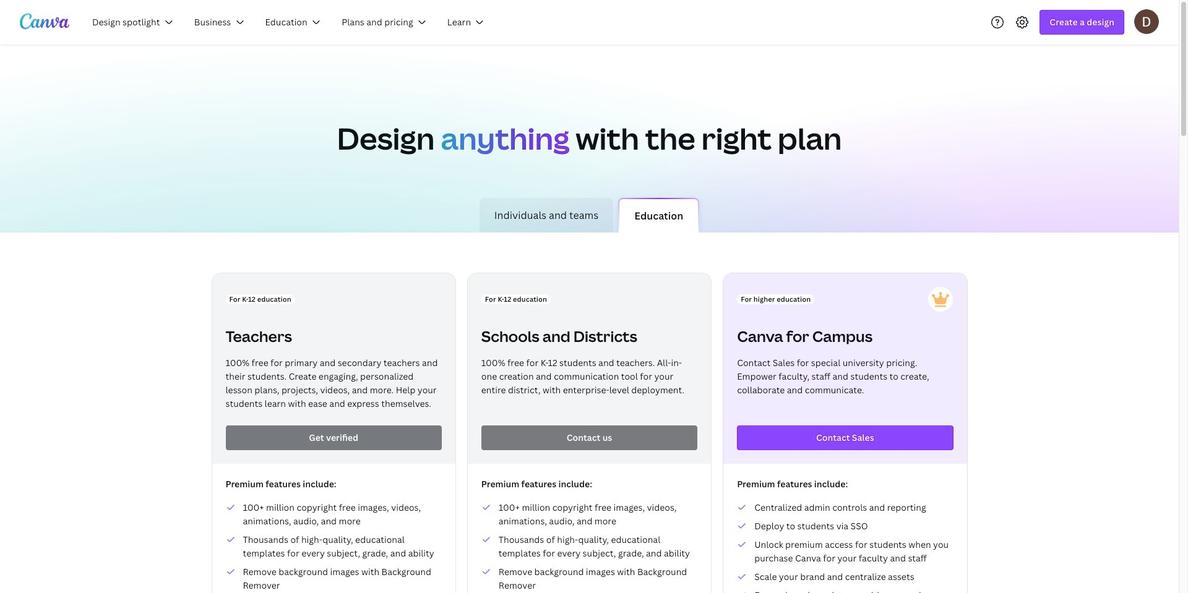 Task type: vqa. For each thing, say whether or not it's contained in the screenshot.
TOP LEVEL NAVIGATION Element
yes



Task type: locate. For each thing, give the bounding box(es) containing it.
tab panel
[[0, 233, 1179, 594]]

top level navigation element
[[84, 10, 497, 35]]

dirk hardpeck image
[[1135, 9, 1159, 34]]



Task type: describe. For each thing, give the bounding box(es) containing it.
paid plan image
[[929, 287, 954, 312]]



